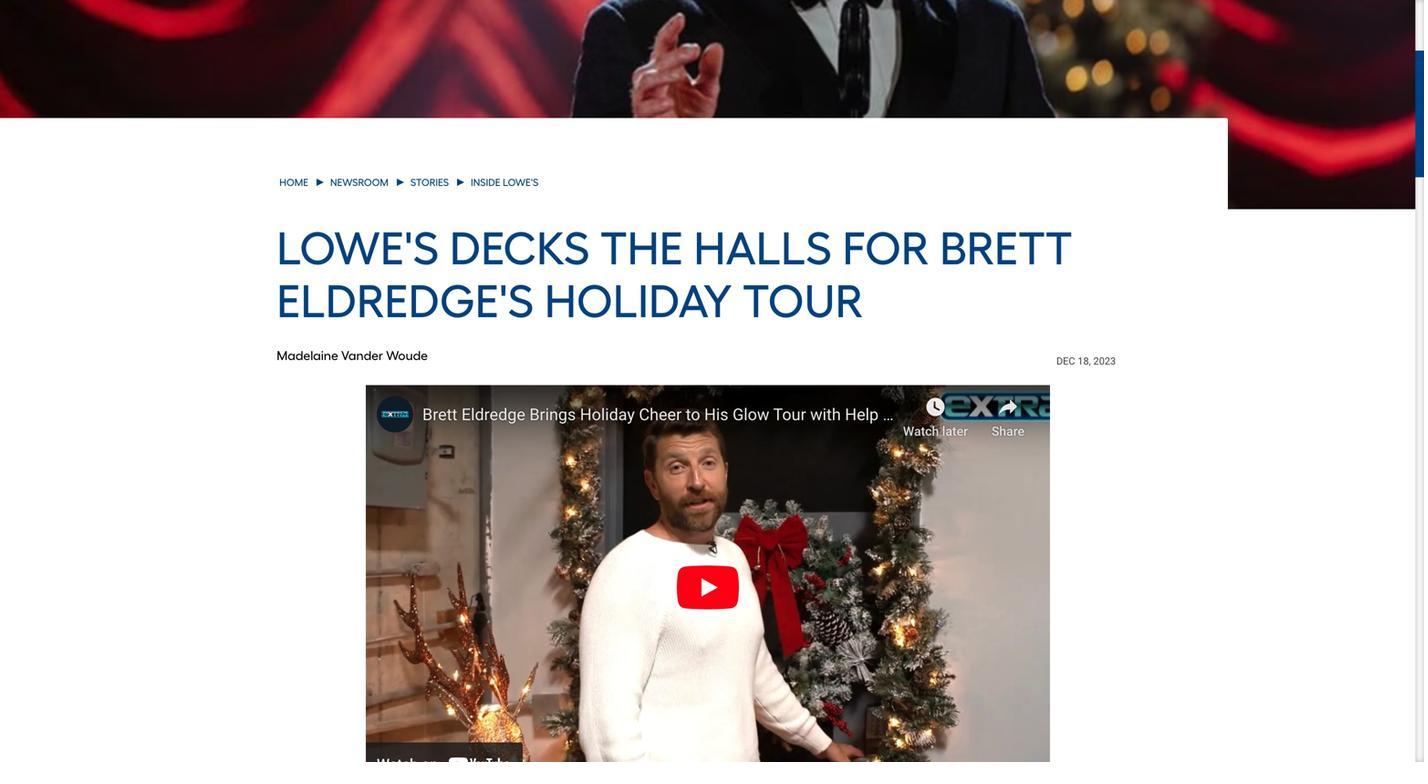 Task type: locate. For each thing, give the bounding box(es) containing it.
0 horizontal spatial lowe's
[[277, 221, 439, 276]]

lowe's decks the halls for brett eldredge's holiday tour
[[277, 221, 1073, 329]]

1 vertical spatial lowe's
[[277, 221, 439, 276]]

newsroom
[[330, 177, 389, 189]]

madelaine vander woude dec 18, 2023
[[277, 348, 1116, 367]]

stories link
[[410, 175, 449, 190]]

brett
[[940, 221, 1073, 276]]

2023
[[1094, 356, 1116, 367]]

holiday
[[545, 274, 732, 329]]

lowe's
[[503, 177, 539, 189], [277, 221, 439, 276]]

lowe's inside 'lowe's decks the halls for brett eldredge's holiday tour'
[[277, 221, 439, 276]]

halls
[[694, 221, 832, 276]]

inside
[[471, 177, 501, 189]]

home
[[279, 177, 308, 189]]

dec
[[1057, 356, 1075, 367]]

18,
[[1078, 356, 1091, 367]]

0 vertical spatial lowe's
[[503, 177, 539, 189]]

stories
[[410, 177, 449, 189]]

lowe's down newsroom
[[277, 221, 439, 276]]

lowe's right inside
[[503, 177, 539, 189]]

1 horizontal spatial lowe's
[[503, 177, 539, 189]]



Task type: vqa. For each thing, say whether or not it's contained in the screenshot.
lowe's within the "link"
yes



Task type: describe. For each thing, give the bounding box(es) containing it.
vander
[[341, 348, 383, 364]]

eldredge's
[[277, 274, 534, 329]]

tour
[[743, 274, 864, 329]]

newsroom link
[[330, 175, 389, 190]]

madelaine
[[277, 348, 338, 364]]

home link
[[279, 175, 308, 190]]

inside lowe's
[[471, 177, 539, 189]]

decks
[[450, 221, 590, 276]]

woude
[[386, 348, 428, 364]]

the
[[600, 221, 683, 276]]

for
[[843, 221, 930, 276]]

inside lowe's link
[[471, 175, 539, 190]]



